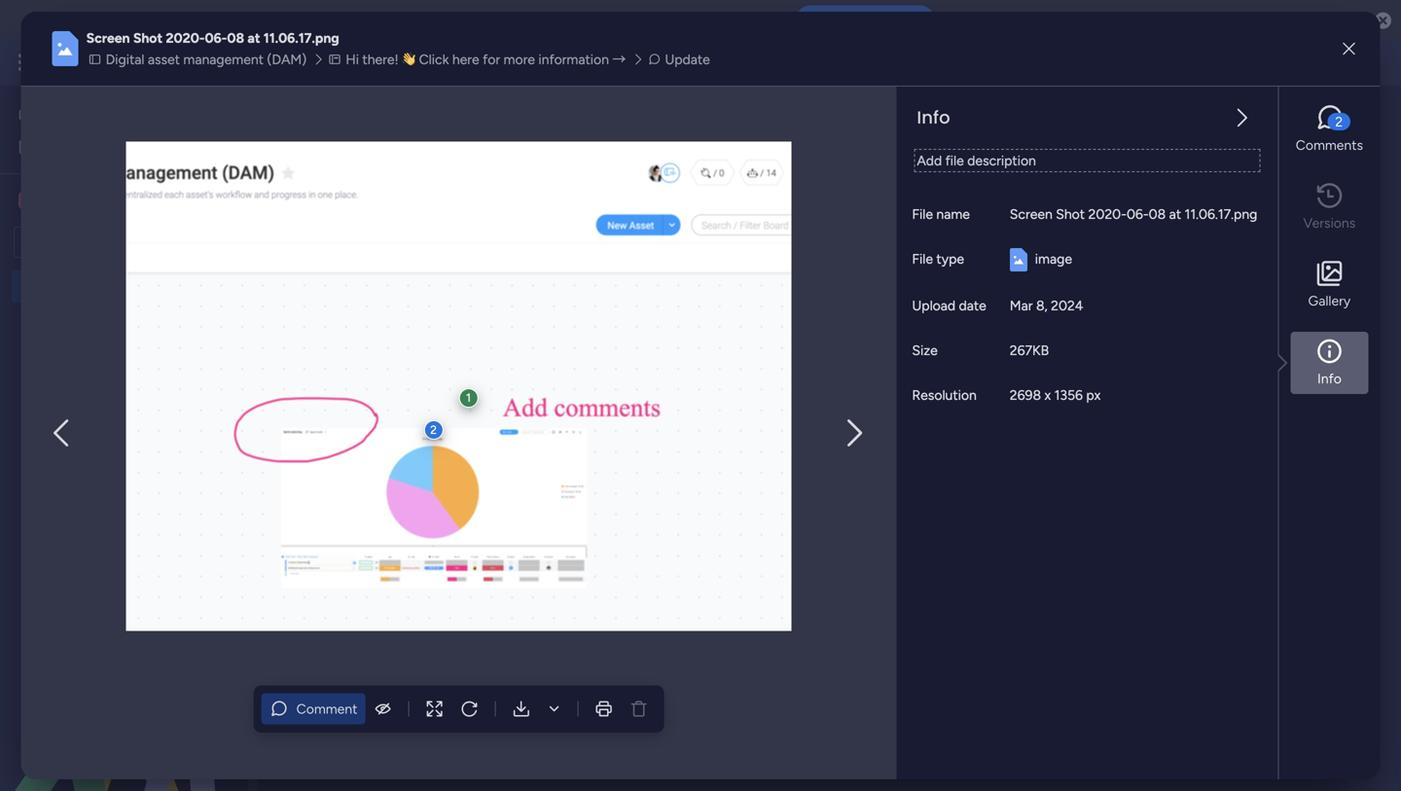 Task type: describe. For each thing, give the bounding box(es) containing it.
09
[[461, 524, 477, 540]]

enable desktop notifications on this computer
[[467, 11, 781, 28]]

new asset
[[303, 234, 367, 251]]

main
[[325, 183, 354, 199]]

file name
[[912, 206, 970, 223]]

work
[[157, 51, 192, 73]]

notifications
[[572, 11, 658, 28]]

2 vertical spatial digital asset management (dam)
[[46, 278, 247, 295]]

shot up the image
[[1056, 206, 1085, 223]]

table
[[358, 183, 390, 199]]

8,
[[1037, 298, 1048, 314]]

public board image
[[20, 310, 39, 329]]

info button
[[1291, 332, 1369, 394]]

here:
[[570, 147, 600, 164]]

resolution
[[912, 387, 977, 404]]

collaborative whiteboard online docs
[[542, 183, 777, 199]]

enable now! button
[[796, 5, 935, 34]]

2 horizontal spatial (dam)
[[712, 101, 812, 144]]

enable for enable now!
[[829, 11, 869, 27]]

asset inside button
[[148, 51, 180, 68]]

0 horizontal spatial 11.06.17.png
[[264, 30, 339, 46]]

on
[[661, 11, 681, 28]]

templates
[[505, 147, 566, 164]]

digital asset management (dam) inside button
[[106, 51, 307, 68]]

1 horizontal spatial update button
[[551, 547, 621, 568]]

see plans
[[340, 54, 399, 71]]

whiteboard
[[626, 183, 698, 199]]

person button
[[633, 227, 717, 258]]

john smith image
[[1347, 47, 1378, 78]]

of inside button
[[489, 147, 502, 164]]

management inside button
[[183, 51, 264, 68]]

digital inside button
[[106, 51, 144, 68]]

learn more about this package of templates here: https://youtu.be/9x6_kyyrn_e button
[[295, 144, 861, 167]]

2698
[[1010, 387, 1042, 404]]

comment
[[296, 701, 358, 717]]

1 vertical spatial digital asset management (dam)
[[296, 101, 812, 144]]

lottie animation element
[[0, 595, 248, 791]]

monday
[[87, 51, 153, 73]]

2 horizontal spatial update
[[665, 51, 710, 68]]

main table button
[[295, 175, 404, 206]]

plans
[[367, 54, 399, 71]]

here
[[452, 51, 480, 68]]

creative assets
[[45, 191, 154, 210]]

out
[[385, 323, 405, 340]]

file for file name
[[912, 206, 933, 223]]

screen shot 2020-06-08 at 11.08.33.png
[[555, 524, 807, 540]]

2698 x 1356 px
[[1010, 387, 1101, 404]]

size
[[912, 342, 938, 359]]

1 horizontal spatial update
[[570, 549, 616, 566]]

public board image for website homepage redesign
[[20, 344, 39, 362]]

workspace selection element
[[18, 189, 157, 212]]

Digital asset management (DAM) field
[[291, 101, 817, 144]]

add view image
[[894, 184, 902, 198]]

desktop
[[514, 11, 569, 28]]

enable for enable desktop notifications on this computer
[[467, 11, 511, 28]]

2 vertical spatial screen shot 2020-06-08 at 11.06.17.png
[[788, 524, 1038, 540]]

shot right 17.51.54.png
[[601, 524, 630, 540]]

learn more about this package of templates here: https://youtu.be/9x6_kyyrn_e
[[298, 147, 791, 164]]

name
[[937, 206, 970, 223]]

upload
[[912, 298, 956, 314]]

x
[[1045, 387, 1051, 404]]

2024
[[1051, 298, 1084, 314]]

enable now!
[[829, 11, 903, 27]]

digital asset management (dam) button
[[86, 49, 313, 70]]

gallery
[[1309, 293, 1351, 309]]

main table
[[325, 183, 390, 199]]

angle down image
[[384, 235, 393, 250]]

comment button
[[261, 693, 365, 724]]

2 vertical spatial digital
[[46, 278, 84, 295]]

2 horizontal spatial update button
[[646, 49, 716, 70]]

mar 8, 2024
[[1010, 298, 1084, 314]]

Search field
[[564, 229, 622, 256]]

package
[[434, 147, 486, 164]]

1 inside button
[[1319, 114, 1325, 131]]

asset inside button
[[335, 234, 367, 251]]

for
[[483, 51, 500, 68]]

gallery button
[[1291, 254, 1369, 317]]

creative for creative requests
[[46, 311, 97, 328]]

file
[[946, 153, 964, 169]]

online
[[703, 183, 743, 199]]

add widget button
[[415, 227, 531, 258]]

select product image
[[18, 53, 37, 72]]

workspace image
[[18, 191, 38, 210]]

2 for 2
[[430, 423, 437, 437]]

https://youtu.be/9x6_kyyrn_e
[[604, 147, 791, 164]]

2 horizontal spatial digital
[[296, 101, 393, 144]]

1 vertical spatial screen shot 2020-06-08 at 11.06.17.png
[[1010, 206, 1258, 223]]

lottie animation image
[[0, 595, 248, 791]]

there!
[[362, 51, 399, 68]]

collaborative whiteboard button
[[527, 175, 698, 206]]

info inside button
[[1318, 371, 1342, 387]]

3
[[374, 323, 381, 340]]

website
[[46, 345, 96, 361]]

mar
[[1010, 298, 1033, 314]]



Task type: vqa. For each thing, say whether or not it's contained in the screenshot.
bottom updates
no



Task type: locate. For each thing, give the bounding box(es) containing it.
type
[[937, 251, 965, 267]]

now!
[[872, 11, 903, 27]]

add widget
[[451, 234, 522, 251]]

Search in workspace field
[[41, 231, 163, 254]]

comments
[[1296, 137, 1364, 153]]

v1 up screen shot 2020-06-08 at 11.08.33.png
[[604, 480, 619, 496]]

1 vertical spatial 1
[[466, 391, 471, 405]]

widget
[[480, 234, 522, 251]]

info down gallery
[[1318, 371, 1342, 387]]

1 horizontal spatial 11.06.17.png
[[964, 524, 1038, 540]]

option
[[0, 269, 248, 273]]

0 horizontal spatial digital
[[46, 278, 84, 295]]

of
[[489, 147, 502, 164], [409, 323, 422, 340]]

0 horizontal spatial (dam)
[[207, 278, 247, 295]]

(dam)
[[267, 51, 307, 68], [712, 101, 812, 144], [207, 278, 247, 295]]

screen shot 2020-06-09 at 17.51.54.png
[[321, 524, 572, 540]]

creative right c
[[45, 191, 105, 210]]

of left 9
[[409, 323, 422, 340]]

filter
[[754, 234, 785, 251]]

1 horizontal spatial v1
[[604, 480, 619, 496]]

file for file type
[[912, 251, 933, 267]]

click
[[419, 51, 449, 68]]

0 vertical spatial of
[[489, 147, 502, 164]]

description
[[968, 153, 1036, 169]]

1 vertical spatial digital
[[296, 101, 393, 144]]

showing
[[317, 323, 370, 340]]

new
[[303, 234, 331, 251]]

computer
[[714, 11, 781, 28]]

v1 up screen shot 2020-06-09 at 17.51.54.png
[[370, 480, 385, 496]]

2 comments
[[1296, 114, 1364, 153]]

06-
[[205, 30, 227, 46], [1127, 206, 1149, 223], [439, 524, 461, 540], [672, 524, 694, 540], [906, 524, 928, 540]]

invite
[[1273, 114, 1307, 131]]

None search field
[[317, 282, 494, 313]]

1 horizontal spatial 1
[[1319, 114, 1325, 131]]

1 horizontal spatial of
[[489, 147, 502, 164]]

shot
[[133, 30, 163, 46], [1056, 206, 1085, 223], [368, 524, 397, 540], [601, 524, 630, 540], [835, 524, 864, 540]]

1 horizontal spatial digital
[[106, 51, 144, 68]]

(dam) up redesign
[[207, 278, 247, 295]]

filter button
[[723, 227, 815, 258]]

list box containing digital asset management (dam)
[[0, 266, 248, 632]]

showing 3 out of 9 files
[[317, 323, 461, 340]]

homepage
[[99, 345, 164, 361]]

public board image
[[20, 277, 39, 296], [20, 344, 39, 362]]

1 horizontal spatial enable
[[829, 11, 869, 27]]

monday work management
[[87, 51, 302, 73]]

0 vertical spatial (dam)
[[267, 51, 307, 68]]

add inside popup button
[[451, 234, 477, 251]]

about
[[370, 147, 405, 164]]

info
[[917, 105, 951, 130], [1318, 371, 1342, 387]]

redesign
[[167, 345, 220, 361]]

0 horizontal spatial info
[[917, 105, 951, 130]]

1 vertical spatial 2
[[430, 423, 437, 437]]

0 horizontal spatial update button
[[317, 547, 388, 568]]

enable up the for
[[467, 11, 511, 28]]

(dam) left see at the top of the page
[[267, 51, 307, 68]]

arrow down image
[[792, 231, 815, 254]]

information
[[539, 51, 609, 68]]

0 horizontal spatial more
[[335, 147, 366, 164]]

/
[[1310, 114, 1316, 131]]

hi
[[346, 51, 359, 68]]

0 vertical spatial creative
[[45, 191, 105, 210]]

add for add widget
[[451, 234, 477, 251]]

1 v1 from the left
[[370, 480, 385, 496]]

1 file from the top
[[912, 206, 933, 223]]

→
[[613, 51, 626, 68]]

Search for files search field
[[317, 282, 494, 313]]

see
[[340, 54, 364, 71]]

shot left 09
[[368, 524, 397, 540]]

2 for 2 comments
[[1336, 114, 1343, 130]]

hi there!   👋  click here for more information  → button
[[326, 49, 632, 70]]

enable inside button
[[829, 11, 869, 27]]

file left type
[[912, 251, 933, 267]]

2020-
[[166, 30, 205, 46], [1089, 206, 1127, 223], [400, 524, 439, 540], [634, 524, 672, 540], [867, 524, 906, 540]]

digital up creative requests
[[46, 278, 84, 295]]

digital
[[106, 51, 144, 68], [296, 101, 393, 144], [46, 278, 84, 295]]

267kb
[[1010, 342, 1049, 359]]

0 vertical spatial screen shot 2020-06-08 at 11.06.17.png
[[86, 30, 339, 46]]

date
[[959, 298, 987, 314]]

of right package
[[489, 147, 502, 164]]

0 vertical spatial 1
[[1319, 114, 1325, 131]]

creative requests
[[46, 311, 153, 328]]

file
[[912, 206, 933, 223], [912, 251, 933, 267]]

see plans button
[[314, 48, 408, 77]]

1 vertical spatial info
[[1318, 371, 1342, 387]]

0 vertical spatial more
[[504, 51, 535, 68]]

0 vertical spatial digital asset management (dam)
[[106, 51, 307, 68]]

v2 search image
[[550, 232, 564, 254]]

1 vertical spatial file
[[912, 251, 933, 267]]

0 horizontal spatial 2
[[430, 423, 437, 437]]

invite / 1 button
[[1237, 107, 1333, 138]]

0 vertical spatial digital
[[106, 51, 144, 68]]

1 vertical spatial add
[[451, 234, 477, 251]]

1 enable from the left
[[467, 11, 511, 28]]

2 vertical spatial 11.06.17.png
[[964, 524, 1038, 540]]

creative up the website
[[46, 311, 97, 328]]

files
[[436, 323, 461, 340]]

creative for creative assets
[[45, 191, 105, 210]]

1 vertical spatial creative
[[46, 311, 97, 328]]

2 vertical spatial (dam)
[[207, 278, 247, 295]]

2 enable from the left
[[829, 11, 869, 27]]

0 vertical spatial 11.06.17.png
[[264, 30, 339, 46]]

1356
[[1055, 387, 1083, 404]]

px
[[1087, 387, 1101, 404]]

hi there!   👋  click here for more information  →
[[346, 51, 626, 68]]

list box
[[0, 266, 248, 632]]

add left widget
[[451, 234, 477, 251]]

(dam) up docs
[[712, 101, 812, 144]]

update down this
[[665, 51, 710, 68]]

website homepage redesign
[[46, 345, 220, 361]]

screen
[[86, 30, 130, 46], [1010, 206, 1053, 223], [321, 524, 364, 540], [555, 524, 598, 540], [788, 524, 831, 540]]

image
[[1035, 251, 1073, 267]]

enable left now!
[[829, 11, 869, 27]]

2 v1 from the left
[[604, 480, 619, 496]]

shot right 11.08.33.png
[[835, 524, 864, 540]]

1 public board image from the top
[[20, 277, 39, 296]]

👋
[[402, 51, 416, 68]]

1 horizontal spatial (dam)
[[267, 51, 307, 68]]

2 inside "2 comments"
[[1336, 114, 1343, 130]]

1 vertical spatial of
[[409, 323, 422, 340]]

add
[[917, 153, 942, 169], [451, 234, 477, 251]]

assets
[[109, 191, 154, 210]]

info up the file
[[917, 105, 951, 130]]

1 vertical spatial public board image
[[20, 344, 39, 362]]

0 horizontal spatial enable
[[467, 11, 511, 28]]

automate
[[1255, 183, 1316, 199]]

upload date
[[912, 298, 987, 314]]

shot up work
[[133, 30, 163, 46]]

public board image up public board icon
[[20, 277, 39, 296]]

0 vertical spatial add
[[917, 153, 942, 169]]

1
[[1319, 114, 1325, 131], [466, 391, 471, 405]]

0 vertical spatial file
[[912, 206, 933, 223]]

gallery layout group
[[1042, 281, 1116, 313]]

requests
[[101, 311, 153, 328]]

add for add file description
[[917, 153, 942, 169]]

update down screen shot 2020-06-09 at 17.51.54.png
[[337, 549, 382, 566]]

update down 17.51.54.png
[[570, 549, 616, 566]]

update button
[[646, 49, 716, 70], [317, 547, 388, 568], [551, 547, 621, 568]]

more up main table button
[[335, 147, 366, 164]]

v1
[[370, 480, 385, 496], [604, 480, 619, 496]]

1 horizontal spatial add
[[917, 153, 942, 169]]

file left name
[[912, 206, 933, 223]]

learn
[[298, 147, 332, 164]]

0 vertical spatial info
[[917, 105, 951, 130]]

1 horizontal spatial more
[[504, 51, 535, 68]]

1 vertical spatial more
[[335, 147, 366, 164]]

2 horizontal spatial 11.06.17.png
[[1185, 206, 1258, 223]]

file type
[[912, 251, 965, 267]]

creative inside workspace selection element
[[45, 191, 105, 210]]

automate button
[[1220, 175, 1324, 206]]

1 vertical spatial (dam)
[[712, 101, 812, 144]]

online docs button
[[689, 175, 792, 206]]

invite / 1
[[1273, 114, 1325, 131]]

0 horizontal spatial add
[[451, 234, 477, 251]]

add file description
[[917, 153, 1036, 169]]

public board image down public board icon
[[20, 344, 39, 362]]

0 horizontal spatial update
[[337, 549, 382, 566]]

17.51.54.png
[[496, 524, 572, 540]]

2
[[1336, 114, 1343, 130], [430, 423, 437, 437]]

c
[[23, 192, 33, 209]]

add left the file
[[917, 153, 942, 169]]

more right the for
[[504, 51, 535, 68]]

11.08.33.png
[[730, 524, 807, 540]]

0 horizontal spatial of
[[409, 323, 422, 340]]

9
[[425, 323, 433, 340]]

2 file from the top
[[912, 251, 933, 267]]

public board image for digital asset management (dam)
[[20, 277, 39, 296]]

download image
[[544, 699, 564, 719]]

0 vertical spatial public board image
[[20, 277, 39, 296]]

1 horizontal spatial info
[[1318, 371, 1342, 387]]

digital left work
[[106, 51, 144, 68]]

management
[[196, 51, 302, 73], [183, 51, 264, 68], [491, 101, 705, 144], [123, 278, 204, 295]]

1 horizontal spatial 2
[[1336, 114, 1343, 130]]

dapulse close image
[[1375, 11, 1392, 31]]

0 horizontal spatial 1
[[466, 391, 471, 405]]

enable
[[467, 11, 511, 28], [829, 11, 869, 27]]

collaborative
[[542, 183, 622, 199]]

1 vertical spatial 11.06.17.png
[[1185, 206, 1258, 223]]

0 vertical spatial 2
[[1336, 114, 1343, 130]]

0 horizontal spatial v1
[[370, 480, 385, 496]]

(dam) inside button
[[267, 51, 307, 68]]

2 public board image from the top
[[20, 344, 39, 362]]

digital up learn on the left top of the page
[[296, 101, 393, 144]]

docs
[[746, 183, 777, 199]]

digital asset management (dam)
[[106, 51, 307, 68], [296, 101, 812, 144], [46, 278, 247, 295]]



